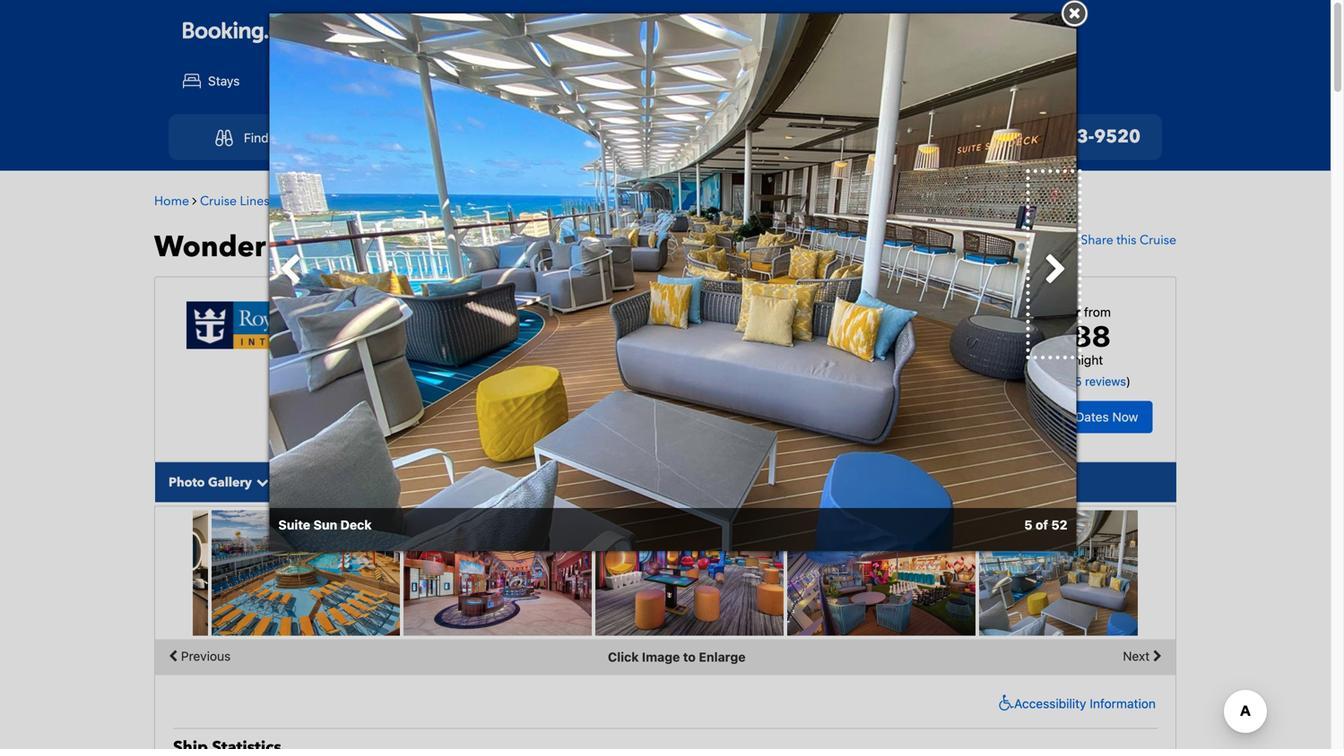 Task type: describe. For each thing, give the bounding box(es) containing it.
suite sun deck image inside dialog
[[269, 13, 1077, 552]]

9520
[[1094, 125, 1141, 149]]

find a cruise
[[244, 130, 317, 145]]

interior from $888 $127 / night
[[1035, 305, 1111, 368]]

0 horizontal spatial the
[[309, 228, 355, 267]]

thomas,
[[844, 376, 894, 391]]

save
[[1035, 232, 1063, 249]]

florida
[[673, 357, 713, 372]]

chevron right image
[[1153, 643, 1162, 670]]

port
[[523, 357, 547, 372]]

from for port
[[492, 357, 519, 372]]

bahamas
[[656, 376, 709, 391]]

accessibility information link
[[995, 695, 1156, 713]]

airport taxis link
[[853, 62, 978, 100]]

cruises link
[[623, 62, 722, 101]]

cruise for cruise deals
[[440, 130, 478, 145]]

angle right image for cruise lines
[[273, 195, 277, 207]]

day inside ports of call: perfect day at coco cay, bahamas • charlotte amalie, st. thomas, u.s.v.i. • philipsburg, st. maarten
[[553, 376, 575, 391]]

cruise for cruise lines
[[200, 193, 237, 210]]

lines
[[240, 193, 269, 210]]

suite
[[278, 518, 310, 533]]

night for 7 night eastern caribbean & perfect day wonder of the seas
[[426, 296, 475, 321]]

cruise search link
[[901, 232, 1015, 249]]

wonder of the seas link
[[385, 193, 501, 210]]

search image
[[901, 232, 919, 247]]

ship details button
[[827, 463, 946, 503]]

coco
[[594, 376, 624, 391]]

information
[[1090, 697, 1156, 711]]

home
[[154, 193, 189, 210]]

ship details
[[842, 474, 914, 491]]

day for 7 night eastern caribbean & perfect day
[[718, 193, 740, 210]]

angle right image for home
[[192, 195, 197, 207]]

& for 7 night eastern caribbean & perfect day wonder of the seas
[[644, 296, 658, 321]]

paper plane image
[[1018, 234, 1035, 246]]

cruise right 'this'
[[1140, 232, 1177, 249]]

cay,
[[628, 376, 653, 391]]

call:
[[476, 376, 504, 391]]

800-233-9520 link
[[982, 125, 1141, 151]]

275 reviews link
[[1061, 375, 1126, 388]]

enlarge
[[699, 650, 746, 665]]

(
[[1057, 375, 1061, 388]]

home link
[[154, 193, 189, 210]]

7 for 7 night eastern caribbean & perfect day
[[509, 193, 516, 210]]

1 vertical spatial seas
[[362, 228, 426, 267]]

0 vertical spatial wonder of the seas
[[385, 193, 498, 210]]

charlotte
[[722, 376, 775, 391]]

perfect for 7 night eastern caribbean & perfect day
[[675, 193, 714, 210]]

0 vertical spatial wonder
[[385, 193, 432, 210]]

to
[[683, 650, 696, 665]]

or
[[1066, 232, 1078, 249]]

flight
[[400, 74, 432, 88]]

angle right image for wonder of the seas
[[501, 195, 505, 207]]

of down cruise deals link
[[435, 193, 447, 210]]

(orlando),
[[611, 357, 670, 372]]

1 vertical spatial st.
[[496, 392, 511, 407]]

chevron up image
[[914, 476, 931, 489]]

this
[[1117, 232, 1137, 249]]

seas inside 7 night eastern caribbean & perfect day wonder of the seas
[[507, 322, 538, 342]]

royal caribbean link
[[280, 193, 375, 210]]

& for 7 night eastern caribbean & perfect day
[[663, 193, 672, 210]]

click
[[608, 650, 639, 665]]

dialog containing suite sun deck
[[269, 0, 1088, 552]]

royal
[[280, 193, 311, 210]]

amalie,
[[779, 376, 821, 391]]

a
[[272, 130, 279, 145]]

deck
[[340, 518, 372, 533]]

next
[[1123, 649, 1153, 664]]

1 vertical spatial wonder of the seas
[[154, 228, 426, 267]]

night
[[1074, 353, 1103, 368]]

cruise deals link
[[392, 121, 531, 155]]

of inside dialog
[[1036, 518, 1048, 533]]

accessibility
[[1014, 697, 1087, 711]]

flights
[[301, 74, 339, 88]]

find
[[244, 130, 269, 145]]

flights link
[[261, 62, 354, 100]]

details
[[872, 474, 914, 491]]

airport taxis
[[893, 74, 963, 88]]

booking.com home image
[[183, 21, 312, 45]]

display the next photo gallery image image
[[1045, 254, 1068, 286]]

7 night eastern caribbean & perfect day
[[509, 193, 740, 210]]

cruise for cruise search
[[919, 232, 955, 249]]

hotel
[[447, 74, 478, 88]]

next link
[[1123, 643, 1167, 670]]

dates
[[1076, 410, 1109, 425]]

map marker image
[[412, 376, 419, 389]]

caribbean for 7 night eastern caribbean & perfect day wonder of the seas
[[549, 296, 640, 321]]

cruise lines link
[[200, 193, 269, 210]]

$888
[[1035, 319, 1111, 354]]

attractions link
[[729, 62, 846, 100]]

7 night eastern caribbean & perfect day wonder of the seas
[[410, 296, 762, 342]]

eastern for 7 night eastern caribbean & perfect day
[[554, 193, 597, 210]]

1 vertical spatial 5
[[1025, 518, 1033, 533]]

social 100 patio image
[[787, 511, 976, 636]]

caribbean right royal
[[314, 193, 375, 210]]

taxis
[[936, 74, 963, 88]]

royal caribbean
[[280, 193, 375, 210]]

233-
[[1054, 125, 1094, 149]]

ship
[[842, 474, 869, 491]]

royal caribbean image
[[187, 302, 379, 349]]

of down royal
[[273, 228, 302, 267]]

night for 7 night eastern caribbean & perfect day
[[519, 193, 551, 210]]

royal promenade image
[[404, 511, 592, 636]]



Task type: vqa. For each thing, say whether or not it's contained in the screenshot.
7 inside 7 Night Eastern Caribbean & Perfect Day Wonder of the Seas
yes



Task type: locate. For each thing, give the bounding box(es) containing it.
2 horizontal spatial seas
[[507, 322, 538, 342]]

of inside 7 night eastern caribbean & perfect day wonder of the seas
[[466, 322, 479, 342]]

select
[[1036, 410, 1072, 425]]

perfect inside 7 night eastern caribbean & perfect day wonder of the seas
[[663, 296, 724, 321]]

800-
[[1013, 125, 1054, 149]]

1 horizontal spatial •
[[941, 376, 947, 391]]

wonder
[[385, 193, 432, 210], [154, 228, 266, 267], [410, 322, 463, 342]]

globe image
[[410, 357, 421, 370]]

1 vertical spatial wonder
[[154, 228, 266, 267]]

0 vertical spatial night
[[519, 193, 551, 210]]

1 horizontal spatial eastern
[[554, 193, 597, 210]]

night
[[519, 193, 551, 210], [426, 296, 475, 321]]

0 vertical spatial the
[[450, 193, 468, 210]]

caribbean inside 7 night eastern caribbean & perfect day wonder of the seas
[[549, 296, 640, 321]]

0 horizontal spatial from
[[492, 357, 519, 372]]

wonder of the seas main content
[[18, 180, 1186, 750]]

u.s.v.i.
[[897, 376, 937, 391]]

2 vertical spatial the
[[483, 322, 504, 342]]

social 100 image
[[595, 511, 784, 636]]

the up roundtrip: on the top left of page
[[483, 322, 504, 342]]

flight + hotel
[[400, 74, 478, 88]]

wonder of the seas down cruise deals link
[[385, 193, 498, 210]]

roundtrip: from port canaveral (orlando), florida
[[424, 357, 713, 372]]

2 • from the left
[[941, 376, 947, 391]]

1 vertical spatial night
[[426, 296, 475, 321]]

night inside 7 night eastern caribbean & perfect day wonder of the seas
[[426, 296, 475, 321]]

1 vertical spatial /
[[1040, 375, 1044, 388]]

st. down call:
[[496, 392, 511, 407]]

0 vertical spatial 5
[[1047, 375, 1054, 388]]

interior
[[1035, 305, 1081, 320]]

reviews
[[1085, 375, 1126, 388]]

find a cruise link
[[196, 121, 337, 155]]

cruise lines
[[200, 193, 269, 210]]

2 vertical spatial day
[[553, 376, 575, 391]]

rentals
[[562, 74, 602, 88]]

eastern
[[554, 193, 597, 210], [480, 296, 545, 321]]

1 horizontal spatial 5
[[1047, 375, 1054, 388]]

philipsburg,
[[424, 392, 492, 407]]

from inside the interior from $888 $127 / night
[[1084, 305, 1111, 320]]

0 vertical spatial perfect
[[675, 193, 714, 210]]

52
[[1052, 518, 1068, 533]]

at
[[578, 376, 591, 391]]

2 angle right image from the left
[[378, 195, 382, 207]]

wonder of the seas down royal
[[154, 228, 426, 267]]

1 horizontal spatial seas
[[471, 193, 498, 210]]

1 vertical spatial &
[[644, 296, 658, 321]]

angle right image right home
[[192, 195, 197, 207]]

• down florida
[[712, 376, 718, 391]]

2 horizontal spatial the
[[483, 322, 504, 342]]

maarten
[[515, 392, 563, 407]]

the
[[450, 193, 468, 210], [309, 228, 355, 267], [483, 322, 504, 342]]

image
[[642, 650, 680, 665]]

from
[[1084, 305, 1111, 320], [492, 357, 519, 372]]

car rentals link
[[499, 62, 616, 100]]

wonder right royal caribbean
[[385, 193, 432, 210]]

now
[[1113, 410, 1138, 425]]

0 horizontal spatial /
[[1040, 375, 1044, 388]]

cruise left 'search'
[[919, 232, 955, 249]]

0 horizontal spatial 7
[[410, 296, 422, 321]]

ports
[[424, 376, 457, 391]]

angle right image
[[273, 195, 277, 207], [501, 195, 505, 207]]

the inside 7 night eastern caribbean & perfect day wonder of the seas
[[483, 322, 504, 342]]

select          dates now link
[[1021, 401, 1153, 434]]

wheelchair image
[[995, 695, 1014, 713]]

1 angle right image from the left
[[192, 195, 197, 207]]

angle right image right lines
[[273, 195, 277, 207]]

perfect inside ports of call: perfect day at coco cay, bahamas • charlotte amalie, st. thomas, u.s.v.i. • philipsburg, st. maarten
[[507, 376, 549, 391]]

1 vertical spatial from
[[492, 357, 519, 372]]

0 vertical spatial eastern
[[554, 193, 597, 210]]

0 vertical spatial from
[[1084, 305, 1111, 320]]

of inside ports of call: perfect day at coco cay, bahamas • charlotte amalie, st. thomas, u.s.v.i. • philipsburg, st. maarten
[[460, 376, 473, 391]]

seas up port on the left of the page
[[507, 322, 538, 342]]

previous
[[178, 649, 231, 664]]

caribbean down travel menu navigation
[[600, 193, 660, 210]]

cruise
[[282, 130, 317, 145]]

photo gallery image thumbnails navigation
[[155, 640, 1176, 676]]

1 horizontal spatial angle right image
[[378, 195, 382, 207]]

suite sun deck
[[278, 518, 372, 533]]

cruise
[[440, 130, 478, 145], [200, 193, 237, 210], [919, 232, 955, 249], [1140, 232, 1177, 249]]

2 angle right image from the left
[[501, 195, 505, 207]]

& inside 7 night eastern caribbean & perfect day wonder of the seas
[[644, 296, 658, 321]]

1 horizontal spatial the
[[450, 193, 468, 210]]

& up (orlando),
[[644, 296, 658, 321]]

7 down deals
[[509, 193, 516, 210]]

1 horizontal spatial from
[[1084, 305, 1111, 320]]

1 horizontal spatial st.
[[825, 376, 840, 391]]

0 horizontal spatial st.
[[496, 392, 511, 407]]

wonder inside 7 night eastern caribbean & perfect day wonder of the seas
[[410, 322, 463, 342]]

800-233-9520
[[1013, 125, 1141, 149]]

eastern for 7 night eastern caribbean & perfect day wonder of the seas
[[480, 296, 545, 321]]

angle right image right royal caribbean
[[378, 195, 382, 207]]

day for 7 night eastern caribbean & perfect day wonder of the seas
[[728, 296, 762, 321]]

sun
[[314, 518, 337, 533]]

of up roundtrip: on the top left of page
[[466, 322, 479, 342]]

1 horizontal spatial angle right image
[[501, 195, 505, 207]]

+
[[436, 74, 443, 88]]

caribbean for 7 night eastern caribbean & perfect day
[[600, 193, 660, 210]]

/ up the "4.5 / 5 ( 275 reviews )"
[[1070, 353, 1074, 368]]

perfect
[[675, 193, 714, 210], [663, 296, 724, 321], [507, 376, 549, 391]]

1 horizontal spatial &
[[663, 193, 672, 210]]

perfect up 'maarten' at the bottom left
[[507, 376, 549, 391]]

select          dates now
[[1036, 410, 1138, 425]]

4.5 / 5 ( 275 reviews )
[[1009, 371, 1131, 390]]

travel menu navigation
[[169, 114, 1162, 160]]

wonder of the seas
[[385, 193, 498, 210], [154, 228, 426, 267]]

from for $888
[[1084, 305, 1111, 320]]

flight + hotel link
[[361, 62, 492, 100]]

2 vertical spatial perfect
[[507, 376, 549, 391]]

0 horizontal spatial angle right image
[[192, 195, 197, 207]]

$127
[[1043, 353, 1070, 368]]

seas down wonder of the seas link
[[362, 228, 426, 267]]

perfect down travel menu navigation
[[675, 193, 714, 210]]

0 vertical spatial &
[[663, 193, 672, 210]]

1 vertical spatial day
[[728, 296, 762, 321]]

0 horizontal spatial &
[[644, 296, 658, 321]]

/
[[1070, 353, 1074, 368], [1040, 375, 1044, 388]]

5 left (
[[1047, 375, 1054, 388]]

from up call:
[[492, 357, 519, 372]]

7
[[509, 193, 516, 210], [410, 296, 422, 321]]

/ inside the interior from $888 $127 / night
[[1070, 353, 1074, 368]]

save or share this cruise link
[[1018, 232, 1177, 249]]

display the previous photo gallery image image
[[278, 254, 302, 286]]

angle right image down deals
[[501, 195, 505, 207]]

the down cruise deals link
[[450, 193, 468, 210]]

cruise left deals
[[440, 130, 478, 145]]

ports of call: perfect day at coco cay, bahamas • charlotte amalie, st. thomas, u.s.v.i. • philipsburg, st. maarten
[[424, 376, 947, 407]]

angle right image
[[192, 195, 197, 207], [378, 195, 382, 207]]

suite image
[[20, 511, 208, 636]]

st. right amalie,
[[825, 376, 840, 391]]

from right interior at the top right
[[1084, 305, 1111, 320]]

cruise search
[[919, 232, 997, 249]]

car rentals
[[539, 74, 602, 88]]

1 vertical spatial perfect
[[663, 296, 724, 321]]

0 horizontal spatial night
[[426, 296, 475, 321]]

st.
[[825, 376, 840, 391], [496, 392, 511, 407]]

canaveral
[[550, 357, 608, 372]]

0 vertical spatial seas
[[471, 193, 498, 210]]

of up philipsburg,
[[460, 376, 473, 391]]

stays
[[208, 74, 240, 88]]

0 horizontal spatial seas
[[362, 228, 426, 267]]

roundtrip:
[[424, 357, 489, 372]]

0 vertical spatial day
[[718, 193, 740, 210]]

car
[[539, 74, 559, 88]]

seas
[[471, 193, 498, 210], [362, 228, 426, 267], [507, 322, 538, 342]]

7 inside 7 night eastern caribbean & perfect day wonder of the seas
[[410, 296, 422, 321]]

1 vertical spatial eastern
[[480, 296, 545, 321]]

0 horizontal spatial 5
[[1025, 518, 1033, 533]]

search
[[959, 232, 997, 249]]

• right 'u.s.v.i.'
[[941, 376, 947, 391]]

deals
[[481, 130, 512, 145]]

cruises
[[663, 74, 707, 88]]

wonder down cruise lines link
[[154, 228, 266, 267]]

day
[[718, 193, 740, 210], [728, 296, 762, 321], [553, 376, 575, 391]]

& down travel menu navigation
[[663, 193, 672, 210]]

)
[[1126, 375, 1131, 388]]

airport
[[893, 74, 933, 88]]

1 • from the left
[[712, 376, 718, 391]]

2 vertical spatial wonder
[[410, 322, 463, 342]]

wonder up globe image at the left top of the page
[[410, 322, 463, 342]]

1 horizontal spatial night
[[519, 193, 551, 210]]

cruise left lines
[[200, 193, 237, 210]]

day inside 7 night eastern caribbean & perfect day wonder of the seas
[[728, 296, 762, 321]]

perfect for 7 night eastern caribbean & perfect day wonder of the seas
[[663, 296, 724, 321]]

of left 52
[[1036, 518, 1048, 533]]

chevron left image
[[169, 643, 178, 670]]

suite sun deck image
[[269, 13, 1077, 552], [979, 511, 1168, 636]]

cruise deals
[[440, 130, 512, 145]]

dialog
[[269, 0, 1088, 552]]

1 horizontal spatial 7
[[509, 193, 516, 210]]

accessibility information
[[1014, 697, 1156, 711]]

cruise inside travel menu navigation
[[440, 130, 478, 145]]

7 for 7 night eastern caribbean & perfect day wonder of the seas
[[410, 296, 422, 321]]

caribbean
[[314, 193, 375, 210], [600, 193, 660, 210], [549, 296, 640, 321]]

0 vertical spatial 7
[[509, 193, 516, 210]]

0 vertical spatial st.
[[825, 376, 840, 391]]

5
[[1047, 375, 1054, 388], [1025, 518, 1033, 533]]

stays link
[[169, 62, 254, 100]]

•
[[712, 376, 718, 391], [941, 376, 947, 391]]

/ inside the "4.5 / 5 ( 275 reviews )"
[[1040, 375, 1044, 388]]

attractions
[[769, 74, 832, 88]]

eastern inside 7 night eastern caribbean & perfect day wonder of the seas
[[480, 296, 545, 321]]

angle right image for royal caribbean
[[378, 195, 382, 207]]

pool image
[[212, 511, 400, 636]]

7 up globe image at the left top of the page
[[410, 296, 422, 321]]

caribbean up canaveral
[[549, 296, 640, 321]]

5 of 52
[[1025, 518, 1068, 533]]

&
[[663, 193, 672, 210], [644, 296, 658, 321]]

275
[[1061, 375, 1082, 388]]

0 horizontal spatial •
[[712, 376, 718, 391]]

1 horizontal spatial /
[[1070, 353, 1074, 368]]

5 inside the "4.5 / 5 ( 275 reviews )"
[[1047, 375, 1054, 388]]

0 horizontal spatial angle right image
[[273, 195, 277, 207]]

click image to enlarge
[[608, 650, 746, 665]]

1 vertical spatial 7
[[410, 296, 422, 321]]

0 horizontal spatial eastern
[[480, 296, 545, 321]]

perfect up florida
[[663, 296, 724, 321]]

0 vertical spatial /
[[1070, 353, 1074, 368]]

save or share this cruise
[[1035, 232, 1177, 249]]

5 left 52
[[1025, 518, 1033, 533]]

1 vertical spatial the
[[309, 228, 355, 267]]

1 angle right image from the left
[[273, 195, 277, 207]]

seas down cruise deals on the left of page
[[471, 193, 498, 210]]

/ left (
[[1040, 375, 1044, 388]]

the down royal caribbean
[[309, 228, 355, 267]]

2 vertical spatial seas
[[507, 322, 538, 342]]



